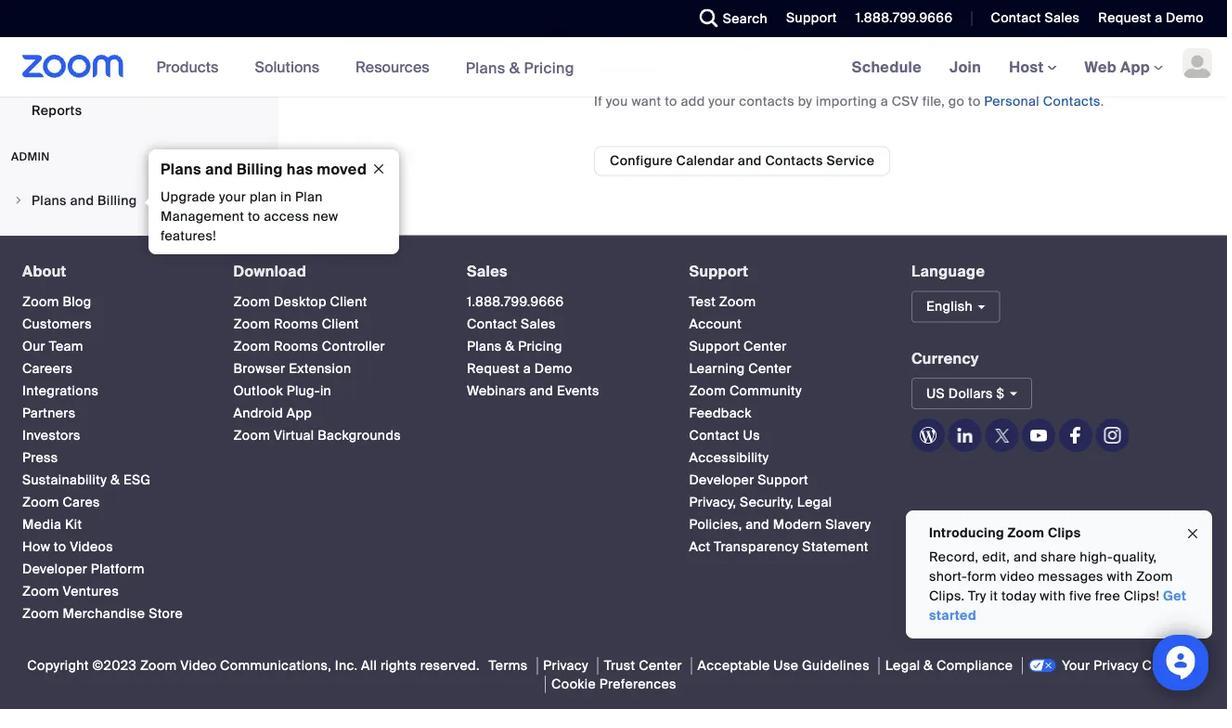 Task type: describe. For each thing, give the bounding box(es) containing it.
plans and billing has moved tooltip
[[144, 150, 399, 255]]

plans and billing has moved
[[161, 160, 367, 179]]

and inside menu item
[[70, 193, 94, 210]]

contact inside test zoom account support center learning center zoom community feedback contact us accessibility developer support privacy, security, legal policies, and modern slavery act transparency statement
[[689, 427, 740, 445]]

plans and billing menu item
[[0, 184, 273, 223]]

video
[[1001, 568, 1035, 585]]

support up 'security,'
[[758, 472, 809, 489]]

join link
[[936, 37, 996, 97]]

legal inside test zoom account support center learning center zoom community feedback contact us accessibility developer support privacy, security, legal policies, and modern slavery act transparency statement
[[798, 494, 833, 512]]

support
[[618, 34, 667, 51]]

support link up the google
[[787, 9, 837, 26]]

billing for plans and billing
[[98, 193, 137, 210]]

plans & pricing
[[466, 58, 575, 77]]

zoom virtual backgrounds link
[[234, 427, 401, 445]]

reports
[[32, 103, 82, 120]]

zoom ventures link
[[22, 583, 119, 601]]

0 vertical spatial contacts
[[423, 34, 480, 51]]

test zoom link
[[689, 294, 756, 311]]

contact sales link down 1.888.799.9666 link
[[467, 316, 556, 333]]

& inside 'zoom blog customers our team careers integrations partners investors press sustainability & esg zoom cares media kit how to videos developer platform zoom ventures zoom merchandise store'
[[110, 472, 120, 489]]

support link up test zoom link
[[689, 262, 749, 282]]

zoom merchandise store link
[[22, 606, 183, 623]]

pricing inside product information navigation
[[524, 58, 575, 77]]

integration
[[484, 34, 553, 51]]

trust center link
[[598, 658, 688, 675]]

policies,
[[689, 517, 742, 534]]

test zoom account support center learning center zoom community feedback contact us accessibility developer support privacy, security, legal policies, and modern slavery act transparency statement
[[689, 294, 872, 556]]

all
[[361, 658, 377, 675]]

1 horizontal spatial request
[[1099, 9, 1152, 26]]

terms
[[489, 658, 528, 675]]

features!
[[161, 228, 216, 245]]

support down account link at the top of page
[[689, 338, 740, 356]]

store
[[149, 606, 183, 623]]

we
[[594, 34, 614, 51]]

plans for plans and billing
[[32, 193, 67, 210]]

1 privacy from the left
[[544, 658, 589, 675]]

community
[[730, 383, 802, 400]]

started
[[930, 607, 977, 624]]

and inside button
[[738, 153, 762, 170]]

plans for plans and billing has moved
[[161, 160, 201, 179]]

request inside 1.888.799.9666 contact sales plans & pricing request a demo webinars and events
[[467, 361, 520, 378]]

contact sales link up host dropdown button
[[977, 0, 1085, 37]]

how to videos link
[[22, 539, 113, 556]]

app inside zoom desktop client zoom rooms client zoom rooms controller browser extension outlook plug-in android app zoom virtual backgrounds
[[287, 405, 312, 422]]

user management
[[32, 234, 149, 251]]

zoom rooms client link
[[234, 316, 359, 333]]

web app button
[[1085, 57, 1164, 77]]

clips
[[1048, 524, 1081, 541]]

and inside 1.888.799.9666 contact sales plans & pricing request a demo webinars and events
[[530, 383, 554, 400]]

terms link
[[483, 658, 534, 675]]

1 vertical spatial sales
[[467, 262, 508, 282]]

demo inside 1.888.799.9666 contact sales plans & pricing request a demo webinars and events
[[535, 361, 573, 378]]

partners
[[22, 405, 76, 422]]

controller
[[322, 338, 385, 356]]

short-
[[930, 568, 968, 585]]

contacts inside button
[[766, 153, 823, 170]]

and inside test zoom account support center learning center zoom community feedback contact us accessibility developer support privacy, security, legal policies, and modern slavery act transparency statement
[[746, 517, 770, 534]]

record,
[[930, 549, 979, 566]]

to right go
[[969, 94, 981, 111]]

transparency
[[714, 539, 799, 556]]

support center link
[[689, 338, 787, 356]]

products
[[157, 57, 219, 77]]

legal & compliance link
[[879, 658, 1019, 675]]

account link
[[689, 316, 742, 333]]

platform
[[91, 561, 145, 578]]

schedule
[[852, 57, 922, 77]]

upgrade your plan in plan management to access new features!
[[161, 189, 338, 245]]

copyright
[[27, 658, 89, 675]]

choices
[[1143, 658, 1195, 675]]

press
[[22, 450, 58, 467]]

english button
[[912, 291, 1001, 323]]

integrations link
[[22, 383, 99, 400]]

personal contacts link
[[985, 94, 1101, 111]]

security,
[[740, 494, 794, 512]]

1 vertical spatial with
[[1040, 588, 1066, 605]]

2 rooms from the top
[[274, 338, 319, 356]]

compliance
[[937, 658, 1014, 675]]

browser extension link
[[234, 361, 351, 378]]

copyright ©2023 zoom video communications, inc. all rights reserved. terms
[[27, 658, 528, 675]]

sustainability & esg link
[[22, 472, 151, 489]]

go
[[949, 94, 965, 111]]

pricing inside 1.888.799.9666 contact sales plans & pricing request a demo webinars and events
[[518, 338, 563, 356]]

365
[[636, 64, 661, 81]]

sustainability
[[22, 472, 107, 489]]

a inside 1.888.799.9666 contact sales plans & pricing request a demo webinars and events
[[524, 361, 531, 378]]

join
[[950, 57, 982, 77]]

it
[[990, 588, 998, 605]]

developer inside test zoom account support center learning center zoom community feedback contact us accessibility developer support privacy, security, legal policies, and modern slavery act transparency statement
[[689, 472, 755, 489]]

csv
[[892, 94, 919, 111]]

access
[[264, 208, 309, 226]]

support link right search
[[773, 0, 842, 37]]

1.888.799.9666 button up calendar,
[[856, 9, 953, 26]]

contact sales link up exchange,
[[991, 9, 1080, 26]]

to inside upgrade your plan in plan management to access new features!
[[248, 208, 260, 226]]

0 vertical spatial center
[[744, 338, 787, 356]]

clips!
[[1124, 588, 1160, 605]]

partners link
[[22, 405, 76, 422]]

our
[[22, 338, 45, 356]]

2 horizontal spatial a
[[1155, 9, 1163, 26]]

learning center link
[[689, 361, 792, 378]]

2 vertical spatial center
[[639, 658, 682, 675]]

web app
[[1085, 57, 1151, 77]]

importing
[[816, 94, 877, 111]]

1 microsoft from the left
[[928, 34, 988, 51]]

clips.
[[930, 588, 965, 605]]

plug-
[[287, 383, 320, 400]]

us
[[743, 427, 760, 445]]

1 horizontal spatial with
[[1107, 568, 1133, 585]]

the
[[670, 34, 691, 51]]

admin
[[11, 151, 50, 165]]

sales inside 1.888.799.9666 contact sales plans & pricing request a demo webinars and events
[[521, 316, 556, 333]]

acceptable
[[698, 658, 770, 675]]

share
[[1041, 549, 1077, 566]]

plans for plans & pricing
[[466, 58, 506, 77]]

profile picture image
[[1183, 48, 1213, 78]]

your privacy choices link
[[1023, 658, 1200, 675]]

and inside 'record, edit, and share high-quality, short-form video messages with zoom clips. try it today with five free clips!'
[[1014, 549, 1038, 566]]

kit
[[65, 517, 82, 534]]

sales link
[[467, 262, 508, 282]]

act
[[689, 539, 711, 556]]

today
[[1002, 588, 1037, 605]]

and inside tooltip
[[205, 160, 233, 179]]

blog
[[63, 294, 92, 311]]

to inside 'zoom blog customers our team careers integrations partners investors press sustainability & esg zoom cares media kit how to videos developer platform zoom ventures zoom merchandise store'
[[54, 539, 66, 556]]

careers link
[[22, 361, 73, 378]]

use
[[774, 658, 799, 675]]

& left compliance
[[924, 658, 934, 675]]

your inside upgrade your plan in plan management to access new features!
[[219, 189, 246, 206]]

user
[[32, 234, 62, 251]]



Task type: locate. For each thing, give the bounding box(es) containing it.
management inside menu item
[[65, 234, 149, 251]]

in up the access on the left of the page
[[280, 189, 292, 206]]

customers link
[[22, 316, 92, 333]]

0 vertical spatial with
[[1107, 568, 1133, 585]]

pricing up webinars and events link
[[518, 338, 563, 356]]

1 horizontal spatial contact
[[689, 427, 740, 445]]

to left add
[[665, 94, 678, 111]]

1 horizontal spatial in
[[320, 383, 332, 400]]

and down contacts in the top right of the page
[[738, 153, 762, 170]]

0 horizontal spatial your
[[219, 189, 246, 206]]

calendar inside button
[[677, 153, 735, 170]]

and up user management
[[70, 193, 94, 210]]

0 vertical spatial a
[[1155, 9, 1163, 26]]

cookie preferences link
[[545, 676, 682, 694]]

videos
[[70, 539, 113, 556]]

plans inside plans and billing has moved tooltip
[[161, 160, 201, 179]]

introducing
[[930, 524, 1005, 541]]

& inside 1.888.799.9666 contact sales plans & pricing request a demo webinars and events
[[505, 338, 515, 356]]

center up community
[[749, 361, 792, 378]]

2 horizontal spatial contact
[[991, 9, 1042, 26]]

learning
[[689, 361, 745, 378]]

0 vertical spatial request
[[1099, 9, 1152, 26]]

about
[[22, 262, 67, 282]]

acceptable use guidelines link
[[691, 658, 876, 675]]

calendar and contacts integration
[[334, 34, 553, 51]]

legal up modern
[[798, 494, 833, 512]]

customers
[[22, 316, 92, 333]]

1 horizontal spatial privacy
[[1094, 658, 1139, 675]]

.
[[1101, 94, 1105, 111]]

0 vertical spatial in
[[280, 189, 292, 206]]

1 vertical spatial developer
[[22, 561, 87, 578]]

1 horizontal spatial management
[[161, 208, 244, 226]]

1.888.799.9666 inside 1.888.799.9666 contact sales plans & pricing request a demo webinars and events
[[467, 294, 564, 311]]

1 horizontal spatial a
[[881, 94, 889, 111]]

0 vertical spatial pricing
[[524, 58, 575, 77]]

1.888.799.9666 link
[[467, 294, 564, 311]]

plans
[[466, 58, 506, 77], [161, 160, 201, 179], [32, 193, 67, 210], [467, 338, 502, 356]]

request up webinars
[[467, 361, 520, 378]]

0 vertical spatial contact
[[991, 9, 1042, 26]]

to down media kit link
[[54, 539, 66, 556]]

0 horizontal spatial privacy
[[544, 658, 589, 675]]

$
[[997, 385, 1005, 402]]

0 vertical spatial 1.888.799.9666
[[856, 9, 953, 26]]

0 horizontal spatial sales
[[467, 262, 508, 282]]

us dollars $
[[927, 385, 1005, 402]]

management down plans and billing
[[65, 234, 149, 251]]

meetings navigation
[[838, 37, 1228, 98]]

0 horizontal spatial contact
[[467, 316, 518, 333]]

calendar
[[334, 34, 392, 51], [677, 153, 735, 170]]

legal right guidelines
[[886, 658, 921, 675]]

1.888.799.9666 for 1.888.799.9666
[[856, 9, 953, 26]]

webinars
[[467, 383, 526, 400]]

cookie
[[552, 676, 596, 694]]

how
[[22, 539, 50, 556]]

sales down 1.888.799.9666 link
[[521, 316, 556, 333]]

1 vertical spatial a
[[881, 94, 889, 111]]

press link
[[22, 450, 58, 467]]

2 vertical spatial contacts
[[766, 153, 823, 170]]

0 horizontal spatial contacts
[[423, 34, 480, 51]]

pricing down integration at top left
[[524, 58, 575, 77]]

banner
[[0, 37, 1228, 98]]

personal menu menu
[[0, 0, 273, 132]]

support up test zoom link
[[689, 262, 749, 282]]

developer inside 'zoom blog customers our team careers integrations partners investors press sustainability & esg zoom cares media kit how to videos developer platform zoom ventures zoom merchandise store'
[[22, 561, 87, 578]]

sales up exchange,
[[1045, 9, 1080, 26]]

billing inside tooltip
[[237, 160, 283, 179]]

request
[[1099, 9, 1152, 26], [467, 361, 520, 378]]

and up resources
[[395, 34, 419, 51]]

android
[[234, 405, 283, 422]]

contacts up resources
[[423, 34, 480, 51]]

language
[[912, 262, 985, 282]]

plan
[[250, 189, 277, 206]]

1 vertical spatial app
[[287, 405, 312, 422]]

0 vertical spatial your
[[709, 94, 736, 111]]

and up transparency
[[746, 517, 770, 534]]

zoom rooms controller link
[[234, 338, 385, 356]]

communications,
[[220, 658, 332, 675]]

management inside upgrade your plan in plan management to access new features!
[[161, 208, 244, 226]]

slavery
[[826, 517, 872, 534]]

plans inside 1.888.799.9666 contact sales plans & pricing request a demo webinars and events
[[467, 338, 502, 356]]

0 vertical spatial demo
[[1166, 9, 1204, 26]]

0 vertical spatial rooms
[[274, 316, 319, 333]]

webinars and events link
[[467, 383, 600, 400]]

and inside "we support the following services: google calendar, microsoft exchange, and microsoft office 365"
[[1061, 34, 1085, 51]]

2 vertical spatial sales
[[521, 316, 556, 333]]

0 horizontal spatial developer
[[22, 561, 87, 578]]

1 vertical spatial pricing
[[518, 338, 563, 356]]

contacts down web
[[1044, 94, 1101, 111]]

1 vertical spatial 1.888.799.9666
[[467, 294, 564, 311]]

and up upgrade
[[205, 160, 233, 179]]

banner containing products
[[0, 37, 1228, 98]]

1 horizontal spatial contacts
[[766, 153, 823, 170]]

plans down integration at top left
[[466, 58, 506, 77]]

0 horizontal spatial demo
[[535, 361, 573, 378]]

1 vertical spatial in
[[320, 383, 332, 400]]

1 horizontal spatial app
[[1121, 57, 1151, 77]]

0 horizontal spatial legal
[[798, 494, 833, 512]]

0 horizontal spatial calendar
[[334, 34, 392, 51]]

privacy inside your privacy choices cookie preferences
[[1094, 658, 1139, 675]]

following
[[695, 34, 751, 51]]

zoom blog link
[[22, 294, 92, 311]]

rooms down zoom rooms client link
[[274, 338, 319, 356]]

in down the extension
[[320, 383, 332, 400]]

configure calendar and contacts service
[[610, 153, 875, 170]]

settings
[[32, 25, 85, 42]]

privacy right your
[[1094, 658, 1139, 675]]

& inside product information navigation
[[510, 58, 520, 77]]

1 vertical spatial client
[[322, 316, 359, 333]]

0 vertical spatial legal
[[798, 494, 833, 512]]

1 vertical spatial request
[[467, 361, 520, 378]]

request up web app 'dropdown button'
[[1099, 9, 1152, 26]]

video
[[180, 658, 217, 675]]

0 horizontal spatial 1.888.799.9666
[[467, 294, 564, 311]]

1 horizontal spatial billing
[[237, 160, 283, 179]]

0 horizontal spatial management
[[65, 234, 149, 251]]

contact inside 1.888.799.9666 contact sales plans & pricing request a demo webinars and events
[[467, 316, 518, 333]]

zoom desktop client zoom rooms client zoom rooms controller browser extension outlook plug-in android app zoom virtual backgrounds
[[234, 294, 401, 445]]

services:
[[754, 34, 811, 51]]

privacy up cookie
[[544, 658, 589, 675]]

right image
[[13, 196, 24, 207]]

billing up "plan"
[[237, 160, 283, 179]]

office
[[594, 64, 633, 81]]

& down 1.888.799.9666 link
[[505, 338, 515, 356]]

a up webinars and events link
[[524, 361, 531, 378]]

1 rooms from the top
[[274, 316, 319, 333]]

in inside upgrade your plan in plan management to access new features!
[[280, 189, 292, 206]]

plans inside plans and billing menu item
[[32, 193, 67, 210]]

developer down how to videos link
[[22, 561, 87, 578]]

app down plug-
[[287, 405, 312, 422]]

a up web app 'dropdown button'
[[1155, 9, 1163, 26]]

contact us link
[[689, 427, 760, 445]]

0 vertical spatial client
[[330, 294, 367, 311]]

close image
[[364, 161, 394, 178]]

privacy,
[[689, 494, 737, 512]]

microsoft up web app
[[1088, 34, 1149, 51]]

ventures
[[63, 583, 119, 601]]

billing up user management menu item
[[98, 193, 137, 210]]

0 vertical spatial app
[[1121, 57, 1151, 77]]

plans up webinars
[[467, 338, 502, 356]]

our team link
[[22, 338, 83, 356]]

new
[[313, 208, 338, 226]]

preferences
[[600, 676, 677, 694]]

contact down feedback button
[[689, 427, 740, 445]]

your
[[709, 94, 736, 111], [219, 189, 246, 206]]

1.888.799.9666 down sales link
[[467, 294, 564, 311]]

download
[[234, 262, 307, 282]]

0 horizontal spatial app
[[287, 405, 312, 422]]

contact up exchange,
[[991, 9, 1042, 26]]

exchange,
[[992, 34, 1057, 51]]

free
[[1096, 588, 1121, 605]]

1.888.799.9666 for 1.888.799.9666 contact sales plans & pricing request a demo webinars and events
[[467, 294, 564, 311]]

0 horizontal spatial a
[[524, 361, 531, 378]]

rooms down desktop
[[274, 316, 319, 333]]

management up "features!" on the top left of page
[[161, 208, 244, 226]]

contacts left service
[[766, 153, 823, 170]]

1 horizontal spatial calendar
[[677, 153, 735, 170]]

file,
[[923, 94, 945, 111]]

1 vertical spatial center
[[749, 361, 792, 378]]

download link
[[234, 262, 307, 282]]

team
[[49, 338, 83, 356]]

1 horizontal spatial developer
[[689, 472, 755, 489]]

to down "plan"
[[248, 208, 260, 226]]

contact sales link
[[977, 0, 1085, 37], [991, 9, 1080, 26], [467, 316, 556, 333]]

1 vertical spatial rooms
[[274, 338, 319, 356]]

events
[[557, 383, 600, 400]]

1.888.799.9666 inside button
[[856, 9, 953, 26]]

test
[[689, 294, 716, 311]]

add
[[681, 94, 705, 111]]

record, edit, and share high-quality, short-form video messages with zoom clips. try it today with five free clips!
[[930, 549, 1174, 605]]

calendar,
[[864, 34, 924, 51]]

0 horizontal spatial with
[[1040, 588, 1066, 605]]

0 horizontal spatial billing
[[98, 193, 137, 210]]

1 horizontal spatial 1.888.799.9666
[[856, 9, 953, 26]]

plans inside product information navigation
[[466, 58, 506, 77]]

request a demo
[[1099, 9, 1204, 26]]

demo up webinars and events link
[[535, 361, 573, 378]]

admin menu menu
[[0, 184, 273, 448]]

settings link
[[0, 15, 273, 52]]

2 horizontal spatial contacts
[[1044, 94, 1101, 111]]

1 vertical spatial management
[[65, 234, 149, 251]]

1.888.799.9666 up calendar,
[[856, 9, 953, 26]]

1 vertical spatial contacts
[[1044, 94, 1101, 111]]

and left 'events'
[[530, 383, 554, 400]]

0 horizontal spatial in
[[280, 189, 292, 206]]

1 vertical spatial billing
[[98, 193, 137, 210]]

search button
[[686, 0, 773, 37]]

media
[[22, 517, 62, 534]]

and up video
[[1014, 549, 1038, 566]]

2 privacy from the left
[[1094, 658, 1139, 675]]

& left esg on the left bottom
[[110, 472, 120, 489]]

us
[[927, 385, 945, 402]]

sales up 1.888.799.9666 link
[[467, 262, 508, 282]]

with up free
[[1107, 568, 1133, 585]]

scheduler
[[32, 64, 97, 81]]

1 vertical spatial legal
[[886, 658, 921, 675]]

& down integration at top left
[[510, 58, 520, 77]]

developer down the accessibility link on the bottom right of page
[[689, 472, 755, 489]]

outlook plug-in link
[[234, 383, 332, 400]]

1 horizontal spatial microsoft
[[1088, 34, 1149, 51]]

microsoft up join
[[928, 34, 988, 51]]

five
[[1070, 588, 1092, 605]]

in inside zoom desktop client zoom rooms client zoom rooms controller browser extension outlook plug-in android app zoom virtual backgrounds
[[320, 383, 332, 400]]

0 horizontal spatial request
[[467, 361, 520, 378]]

2 horizontal spatial sales
[[1045, 9, 1080, 26]]

cares
[[63, 494, 100, 512]]

and
[[395, 34, 419, 51], [1061, 34, 1085, 51], [738, 153, 762, 170], [205, 160, 233, 179], [70, 193, 94, 210], [530, 383, 554, 400], [746, 517, 770, 534], [1014, 549, 1038, 566]]

0 vertical spatial management
[[161, 208, 244, 226]]

your
[[1062, 658, 1091, 675]]

plans and billing
[[32, 193, 137, 210]]

product information navigation
[[143, 37, 589, 98]]

2 vertical spatial a
[[524, 361, 531, 378]]

plan
[[295, 189, 323, 206]]

management
[[161, 208, 244, 226], [65, 234, 149, 251]]

schedule link
[[838, 37, 936, 97]]

developer
[[689, 472, 755, 489], [22, 561, 87, 578]]

1 vertical spatial demo
[[535, 361, 573, 378]]

close image
[[1186, 524, 1201, 545]]

calendar down add
[[677, 153, 735, 170]]

1.888.799.9666 button up schedule
[[842, 0, 958, 37]]

reserved.
[[420, 658, 480, 675]]

plans up upgrade
[[161, 160, 201, 179]]

0 horizontal spatial microsoft
[[928, 34, 988, 51]]

zoom inside 'record, edit, and share high-quality, short-form video messages with zoom clips. try it today with five free clips!'
[[1137, 568, 1174, 585]]

your right add
[[709, 94, 736, 111]]

products button
[[157, 37, 227, 97]]

1 vertical spatial calendar
[[677, 153, 735, 170]]

app right web
[[1121, 57, 1151, 77]]

accessibility
[[689, 450, 769, 467]]

billing for plans and billing has moved
[[237, 160, 283, 179]]

calendar up resources
[[334, 34, 392, 51]]

billing inside menu item
[[98, 193, 137, 210]]

your left "plan"
[[219, 189, 246, 206]]

1 horizontal spatial sales
[[521, 316, 556, 333]]

zoom logo image
[[22, 55, 124, 78]]

1 vertical spatial your
[[219, 189, 246, 206]]

support up the google
[[787, 9, 837, 26]]

host button
[[1010, 57, 1057, 77]]

plans right 'right' image
[[32, 193, 67, 210]]

backgrounds
[[318, 427, 401, 445]]

with down messages
[[1040, 588, 1066, 605]]

0 vertical spatial billing
[[237, 160, 283, 179]]

demo up profile picture
[[1166, 9, 1204, 26]]

integrations
[[22, 383, 99, 400]]

1 vertical spatial contact
[[467, 316, 518, 333]]

us dollars $ button
[[912, 378, 1033, 410]]

app inside meetings navigation
[[1121, 57, 1151, 77]]

a left "csv"
[[881, 94, 889, 111]]

esg
[[123, 472, 151, 489]]

1 horizontal spatial your
[[709, 94, 736, 111]]

and down the "contact sales"
[[1061, 34, 1085, 51]]

2 microsoft from the left
[[1088, 34, 1149, 51]]

center up "learning center" link
[[744, 338, 787, 356]]

solutions button
[[255, 37, 328, 97]]

virtual
[[274, 427, 314, 445]]

1 horizontal spatial demo
[[1166, 9, 1204, 26]]

0 vertical spatial calendar
[[334, 34, 392, 51]]

0 vertical spatial sales
[[1045, 9, 1080, 26]]

1 horizontal spatial legal
[[886, 658, 921, 675]]

2 vertical spatial contact
[[689, 427, 740, 445]]

0 vertical spatial developer
[[689, 472, 755, 489]]

contact down 1.888.799.9666 link
[[467, 316, 518, 333]]

about link
[[22, 262, 67, 282]]

center up preferences
[[639, 658, 682, 675]]

user management menu item
[[0, 225, 273, 260]]

media kit link
[[22, 517, 82, 534]]



Task type: vqa. For each thing, say whether or not it's contained in the screenshot.
Who
no



